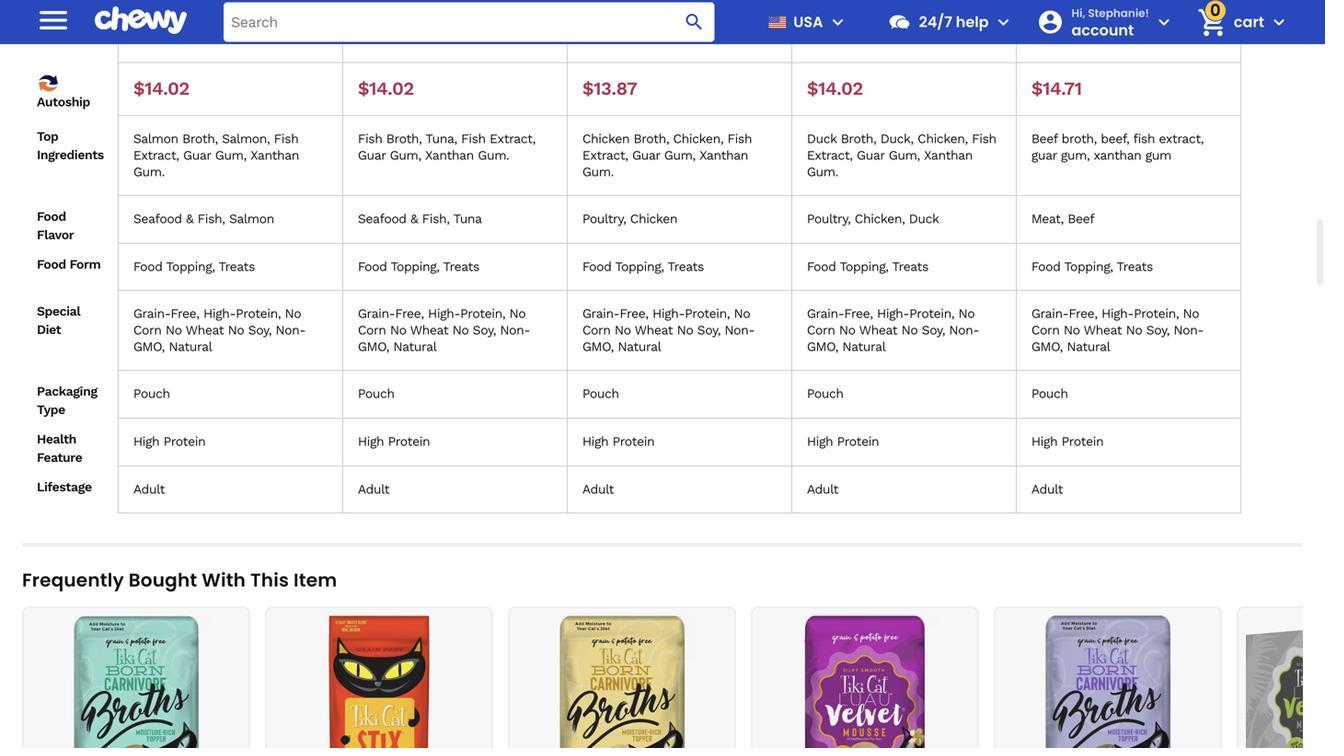 Task type: describe. For each thing, give the bounding box(es) containing it.
4 treats from the left
[[892, 259, 929, 274]]

1 natural from the left
[[169, 339, 212, 354]]

3 soy, from the left
[[697, 323, 721, 338]]

4 grain-free, high-protein, no corn no wheat no soy, non- gmo, natural from the left
[[807, 306, 979, 354]]

gum, for salmon,
[[215, 148, 247, 163]]

2 non- from the left
[[500, 323, 530, 338]]

submit search image
[[683, 11, 706, 33]]

24/7 help link
[[881, 0, 989, 44]]

tiki cat broths tuna in broth with meaty bits grain-free wet cat food topper, 1.3-oz pouch, case of 12 image
[[31, 616, 241, 748]]

chewy home image
[[95, 0, 187, 41]]

xanthan for salmon,
[[250, 148, 299, 163]]

1 vertical spatial salmon
[[229, 211, 274, 227]]

lifestage
[[37, 480, 92, 495]]

5 high protein from the left
[[1032, 434, 1104, 449]]

food right form
[[133, 259, 162, 274]]

2 high- from the left
[[428, 306, 460, 321]]

4 corn from the left
[[807, 323, 835, 338]]

tuna,
[[426, 131, 457, 146]]

guar for salmon
[[183, 148, 211, 163]]

seafood for seafood & fish, tuna
[[358, 211, 407, 227]]

1 protein, from the left
[[236, 306, 281, 321]]

2 fish from the left
[[358, 131, 382, 146]]

2 treats from the left
[[443, 259, 479, 274]]

broth, for duck,
[[841, 131, 877, 146]]

& for salmon
[[186, 211, 194, 227]]

broth,
[[1062, 131, 1097, 146]]

account
[[1072, 20, 1134, 40]]

salmon broth, salmon, fish extract, guar gum, xanthan gum.
[[133, 131, 299, 180]]

gum
[[1146, 148, 1172, 163]]

1 non- from the left
[[276, 323, 306, 338]]

xanthan
[[1094, 148, 1142, 163]]

cart
[[1234, 12, 1265, 32]]

poultry, for poultry, chicken, duck
[[807, 211, 851, 227]]

3 adult from the left
[[582, 482, 614, 497]]

4 free, from the left
[[844, 306, 873, 321]]

extract, for chicken broth, chicken, fish extract, guar gum, xanthan gum.
[[582, 148, 628, 163]]

5 corn from the left
[[1032, 323, 1060, 338]]

guar inside the duck broth, duck, chicken, fish extract, guar gum, xanthan gum.
[[857, 148, 885, 163]]

2 high from the left
[[358, 434, 384, 449]]

chewy support image
[[888, 10, 912, 34]]

fish broth, tuna, fish extract, guar gum, xanthan gum.
[[358, 131, 536, 163]]

duck,
[[881, 131, 914, 146]]

meat,
[[1032, 211, 1064, 227]]

form
[[70, 257, 101, 272]]

4 food topping, treats from the left
[[807, 259, 929, 274]]

5 natural from the left
[[1067, 339, 1110, 354]]

health feature
[[37, 432, 82, 465]]

24/7 help
[[919, 12, 989, 32]]

5 wheat from the left
[[1084, 323, 1122, 338]]

seafood & fish, tuna
[[358, 211, 482, 227]]

gum. for fish broth, tuna, fish extract, guar gum, xanthan gum.
[[478, 148, 509, 163]]

1 high protein from the left
[[133, 434, 206, 449]]

item
[[294, 568, 337, 593]]

3 high protein from the left
[[582, 434, 655, 449]]

hi, stephanie! account
[[1072, 5, 1149, 40]]

2 pouch from the left
[[358, 386, 395, 401]]

3 high from the left
[[582, 434, 609, 449]]

& for tuna
[[411, 211, 418, 227]]

top
[[37, 129, 58, 144]]

hi,
[[1072, 5, 1086, 20]]

3 treats from the left
[[668, 259, 704, 274]]

beef broth, beef, fish extract, guar gum, xanthan gum
[[1032, 131, 1204, 163]]

broth, for tuna,
[[386, 131, 422, 146]]

5 food topping, treats from the left
[[1032, 259, 1153, 274]]

price
[[37, 23, 67, 38]]

usa
[[794, 12, 823, 32]]

1 grain-free, high-protein, no corn no wheat no soy, non- gmo, natural from the left
[[133, 306, 306, 354]]

4 pouch from the left
[[807, 386, 844, 401]]

1 $14.76 text field from the left
[[133, 25, 186, 48]]

food down poultry, chicken
[[582, 259, 612, 274]]

1 horizontal spatial chicken,
[[855, 211, 905, 227]]

4 high- from the left
[[877, 306, 910, 321]]

24/7
[[919, 12, 953, 32]]

4 soy, from the left
[[922, 323, 945, 338]]

3 food topping, treats from the left
[[582, 259, 704, 274]]

chicken broth, chicken, fish extract, guar gum, xanthan gum.
[[582, 131, 752, 180]]

poultry, for poultry, chicken
[[582, 211, 626, 227]]

salmon inside salmon broth, salmon, fish extract, guar gum, xanthan gum.
[[133, 131, 178, 146]]

4 grain- from the left
[[807, 306, 844, 321]]

gum. for salmon broth, salmon, fish extract, guar gum, xanthan gum.
[[133, 164, 165, 180]]

gum, for tuna,
[[390, 148, 421, 163]]

1 high from the left
[[133, 434, 159, 449]]

1 food topping, treats from the left
[[133, 259, 255, 274]]

account menu image
[[1153, 11, 1175, 33]]

food down "meat,"
[[1032, 259, 1061, 274]]

4 high protein from the left
[[807, 434, 879, 449]]

top ingredients
[[37, 129, 104, 163]]

1 gmo, from the left
[[133, 339, 165, 354]]

3 non- from the left
[[725, 323, 755, 338]]

2 gmo, from the left
[[358, 339, 389, 354]]

seafood for seafood & fish, salmon
[[133, 211, 182, 227]]

$13.87 text field
[[582, 78, 637, 100]]

2 topping, from the left
[[391, 259, 440, 274]]

4 natural from the left
[[842, 339, 886, 354]]

2 adult from the left
[[358, 482, 389, 497]]

usa button
[[761, 0, 849, 44]]

stephanie!
[[1088, 5, 1149, 20]]

4 gmo, from the left
[[807, 339, 838, 354]]

2 high protein from the left
[[358, 434, 430, 449]]

3 wheat from the left
[[635, 323, 673, 338]]

$13.87
[[582, 78, 637, 100]]

extract, for salmon broth, salmon, fish extract, guar gum, xanthan gum.
[[133, 148, 179, 163]]

with
[[202, 568, 246, 593]]

$14.60 text field
[[582, 25, 638, 48]]

gum, for chicken,
[[664, 148, 696, 163]]

$14.02 text field
[[133, 78, 189, 100]]

3 free, from the left
[[620, 306, 649, 321]]

1 grain- from the left
[[133, 306, 171, 321]]

3 gmo, from the left
[[582, 339, 614, 354]]

tiki cat stix salmon in gravy grain-free wet cat treat, 3-oz pouch, pack of 6 image
[[274, 616, 484, 748]]

bought
[[129, 568, 197, 593]]

1 adult from the left
[[133, 482, 165, 497]]

5 protein from the left
[[1062, 434, 1104, 449]]

1 $14.76 from the left
[[133, 25, 186, 47]]

5 pouch from the left
[[1032, 386, 1068, 401]]

3 $14.76 from the left
[[807, 25, 860, 47]]

2 natural from the left
[[393, 339, 437, 354]]

fish for salmon broth, salmon, fish extract, guar gum, xanthan gum.
[[274, 131, 299, 146]]

1 pouch from the left
[[133, 386, 170, 401]]

2 corn from the left
[[358, 323, 386, 338]]

5 high- from the left
[[1102, 306, 1134, 321]]

2 $14.76 from the left
[[358, 25, 410, 47]]

5 protein, from the left
[[1134, 306, 1179, 321]]

duck inside the duck broth, duck, chicken, fish extract, guar gum, xanthan gum.
[[807, 131, 837, 146]]

frequently bought with this item
[[22, 568, 337, 593]]

cart link
[[1190, 0, 1265, 44]]

xanthan for tuna,
[[425, 148, 474, 163]]

$14.71 text field
[[1032, 78, 1082, 100]]

fish, for salmon
[[198, 211, 225, 227]]

tiki cat luau velvet mousse salmon grain-free wet cat food, 2.8-oz pouch, case of 12 image
[[760, 616, 970, 748]]

1 treats from the left
[[219, 259, 255, 274]]

broth, for chicken,
[[634, 131, 669, 146]]

2 $14.76 text field from the left
[[807, 25, 860, 48]]

1 horizontal spatial duck
[[909, 211, 939, 227]]

special diet
[[37, 304, 80, 337]]

help menu image
[[993, 11, 1015, 33]]

2 protein from the left
[[388, 434, 430, 449]]

1 vertical spatial chicken
[[630, 211, 678, 227]]

feature
[[37, 450, 82, 465]]

1 vertical spatial beef
[[1068, 211, 1095, 227]]

4 topping, from the left
[[840, 259, 889, 274]]

extract, for fish broth, tuna, fish extract, guar gum, xanthan gum.
[[490, 131, 536, 146]]

chicken, inside chicken broth, chicken, fish extract, guar gum, xanthan gum.
[[673, 131, 724, 146]]

cart menu image
[[1268, 11, 1290, 33]]

Search text field
[[224, 2, 715, 42]]



Task type: locate. For each thing, give the bounding box(es) containing it.
gum, up poultry, chicken
[[664, 148, 696, 163]]

fish
[[274, 131, 299, 146], [358, 131, 382, 146], [461, 131, 486, 146], [728, 131, 752, 146], [972, 131, 997, 146]]

0 horizontal spatial fish,
[[198, 211, 225, 227]]

5 gmo, from the left
[[1032, 339, 1063, 354]]

beef up guar
[[1032, 131, 1058, 146]]

0 horizontal spatial beef
[[1032, 131, 1058, 146]]

extract, inside salmon broth, salmon, fish extract, guar gum, xanthan gum.
[[133, 148, 179, 163]]

3 fish from the left
[[461, 131, 486, 146]]

extract, inside chicken broth, chicken, fish extract, guar gum, xanthan gum.
[[582, 148, 628, 163]]

ingredients
[[37, 147, 104, 163]]

duck broth, duck, chicken, fish extract, guar gum, xanthan gum.
[[807, 131, 997, 180]]

4 high from the left
[[807, 434, 833, 449]]

gum, inside salmon broth, salmon, fish extract, guar gum, xanthan gum.
[[215, 148, 247, 163]]

food topping, treats
[[133, 259, 255, 274], [358, 259, 479, 274], [582, 259, 704, 274], [807, 259, 929, 274], [1032, 259, 1153, 274]]

0 horizontal spatial $14.76 text field
[[133, 25, 186, 48]]

4 xanthan from the left
[[924, 148, 973, 163]]

food flavor
[[37, 209, 74, 243]]

guar for fish
[[358, 148, 386, 163]]

gum. up poultry, chicken
[[582, 164, 614, 180]]

0 horizontal spatial &
[[186, 211, 194, 227]]

5 treats from the left
[[1117, 259, 1153, 274]]

$15.48 text field
[[1032, 25, 1087, 48]]

guar up seafood & fish, tuna
[[358, 148, 386, 163]]

gum. up tuna
[[478, 148, 509, 163]]

xanthan inside chicken broth, chicken, fish extract, guar gum, xanthan gum.
[[700, 148, 748, 163]]

1 vertical spatial duck
[[909, 211, 939, 227]]

broth, down "$13.87" text box
[[634, 131, 669, 146]]

1 $14.02 text field from the left
[[358, 78, 414, 100]]

1 horizontal spatial $14.76 text field
[[807, 25, 860, 48]]

5 soy, from the left
[[1147, 323, 1170, 338]]

2 broth, from the left
[[386, 131, 422, 146]]

4 guar from the left
[[857, 148, 885, 163]]

diet
[[37, 322, 61, 337]]

gum, inside the duck broth, duck, chicken, fish extract, guar gum, xanthan gum.
[[889, 148, 920, 163]]

$14.71
[[1032, 78, 1082, 100]]

guar up seafood & fish, salmon
[[183, 148, 211, 163]]

2 horizontal spatial chicken,
[[918, 131, 968, 146]]

4 broth, from the left
[[841, 131, 877, 146]]

$14.02 for 1st $14.02 text field from the left
[[358, 78, 414, 100]]

poultry,
[[582, 211, 626, 227], [807, 211, 851, 227]]

5 adult from the left
[[1032, 482, 1063, 497]]

no
[[285, 306, 301, 321], [509, 306, 526, 321], [734, 306, 750, 321], [959, 306, 975, 321], [1183, 306, 1200, 321], [166, 323, 182, 338], [228, 323, 244, 338], [390, 323, 406, 338], [452, 323, 469, 338], [615, 323, 631, 338], [677, 323, 693, 338], [839, 323, 856, 338], [902, 323, 918, 338], [1064, 323, 1080, 338], [1126, 323, 1143, 338]]

extract,
[[1159, 131, 1204, 146]]

1 horizontal spatial $14.02 text field
[[807, 78, 863, 100]]

fish for chicken broth, chicken, fish extract, guar gum, xanthan gum.
[[728, 131, 752, 146]]

$14.76 text field
[[133, 25, 186, 48], [807, 25, 860, 48]]

2 soy, from the left
[[473, 323, 496, 338]]

2 protein, from the left
[[460, 306, 505, 321]]

guar up poultry, chicken
[[632, 148, 660, 163]]

adult
[[133, 482, 165, 497], [358, 482, 389, 497], [582, 482, 614, 497], [807, 482, 839, 497], [1032, 482, 1063, 497]]

salmon
[[133, 131, 178, 146], [229, 211, 274, 227]]

0 horizontal spatial $14.76
[[133, 25, 186, 47]]

broth, left the tuna,
[[386, 131, 422, 146]]

protein
[[163, 434, 206, 449], [388, 434, 430, 449], [613, 434, 655, 449], [837, 434, 879, 449], [1062, 434, 1104, 449]]

$14.02 text field down $14.76 text field
[[358, 78, 414, 100]]

2 grain-free, high-protein, no corn no wheat no soy, non- gmo, natural from the left
[[358, 306, 530, 354]]

broth, inside salmon broth, salmon, fish extract, guar gum, xanthan gum.
[[182, 131, 218, 146]]

& down salmon broth, salmon, fish extract, guar gum, xanthan gum. on the top left of page
[[186, 211, 194, 227]]

duck
[[807, 131, 837, 146], [909, 211, 939, 227]]

protein,
[[236, 306, 281, 321], [460, 306, 505, 321], [685, 306, 730, 321], [909, 306, 955, 321], [1134, 306, 1179, 321]]

gum, down 'salmon,'
[[215, 148, 247, 163]]

2 guar from the left
[[358, 148, 386, 163]]

$14.02 text field
[[358, 78, 414, 100], [807, 78, 863, 100]]

guar inside chicken broth, chicken, fish extract, guar gum, xanthan gum.
[[632, 148, 660, 163]]

0 horizontal spatial duck
[[807, 131, 837, 146]]

3 natural from the left
[[618, 339, 661, 354]]

$14.02
[[133, 78, 189, 100], [358, 78, 414, 100], [807, 78, 863, 100]]

2 seafood from the left
[[358, 211, 407, 227]]

extract, up poultry, chicken, duck
[[807, 148, 853, 163]]

grain-
[[133, 306, 171, 321], [358, 306, 395, 321], [582, 306, 620, 321], [807, 306, 844, 321], [1032, 306, 1069, 321]]

beef inside beef broth, beef, fish extract, guar gum, xanthan gum
[[1032, 131, 1058, 146]]

food inside food flavor
[[37, 209, 66, 224]]

2 gum, from the left
[[390, 148, 421, 163]]

tuna
[[453, 211, 482, 227]]

poultry, chicken
[[582, 211, 678, 227]]

help
[[956, 12, 989, 32]]

autoship
[[37, 95, 90, 110]]

duck left the duck,
[[807, 131, 837, 146]]

$14.02 down chewy home image
[[133, 78, 189, 100]]

broth, inside chicken broth, chicken, fish extract, guar gum, xanthan gum.
[[634, 131, 669, 146]]

grain-free, high-protein, no corn no wheat no soy, non- gmo, natural
[[133, 306, 306, 354], [358, 306, 530, 354], [582, 306, 755, 354], [807, 306, 979, 354], [1032, 306, 1204, 354]]

broth,
[[182, 131, 218, 146], [386, 131, 422, 146], [634, 131, 669, 146], [841, 131, 877, 146]]

xanthan
[[250, 148, 299, 163], [425, 148, 474, 163], [700, 148, 748, 163], [924, 148, 973, 163]]

0 horizontal spatial poultry,
[[582, 211, 626, 227]]

4 non- from the left
[[949, 323, 979, 338]]

xanthan inside salmon broth, salmon, fish extract, guar gum, xanthan gum.
[[250, 148, 299, 163]]

extract, down "$13.87" text box
[[582, 148, 628, 163]]

5 high from the left
[[1032, 434, 1058, 449]]

0 horizontal spatial seafood
[[133, 211, 182, 227]]

5 topping, from the left
[[1064, 259, 1113, 274]]

2 grain- from the left
[[358, 306, 395, 321]]

$14.02 down $14.76 text field
[[358, 78, 414, 100]]

$14.60
[[582, 25, 638, 47]]

gum, down the duck,
[[889, 148, 920, 163]]

3 corn from the left
[[582, 323, 611, 338]]

wheat
[[186, 323, 224, 338], [410, 323, 448, 338], [635, 323, 673, 338], [859, 323, 898, 338], [1084, 323, 1122, 338]]

guar down the duck,
[[857, 148, 885, 163]]

4 wheat from the left
[[859, 323, 898, 338]]

1 horizontal spatial $14.02
[[358, 78, 414, 100]]

type
[[37, 402, 65, 417]]

1 horizontal spatial salmon
[[229, 211, 274, 227]]

2 $14.02 text field from the left
[[807, 78, 863, 100]]

2 horizontal spatial $14.76
[[807, 25, 860, 47]]

menu image
[[35, 2, 72, 38]]

1 horizontal spatial fish,
[[422, 211, 450, 227]]

0 horizontal spatial $14.02
[[133, 78, 189, 100]]

seafood & fish, salmon
[[133, 211, 274, 227]]

Product search field
[[224, 2, 715, 42]]

1 soy, from the left
[[248, 323, 272, 338]]

gum. up seafood & fish, salmon
[[133, 164, 165, 180]]

5 grain-free, high-protein, no corn no wheat no soy, non- gmo, natural from the left
[[1032, 306, 1204, 354]]

packaging type
[[37, 384, 97, 417]]

gum. up poultry, chicken, duck
[[807, 164, 838, 180]]

3 protein from the left
[[613, 434, 655, 449]]

beef right "meat,"
[[1068, 211, 1095, 227]]

food topping, treats down poultry, chicken
[[582, 259, 704, 274]]

broth, for salmon,
[[182, 131, 218, 146]]

$14.02 text field down menu image
[[807, 78, 863, 100]]

chicken down "$13.87" text box
[[582, 131, 630, 146]]

extract, inside the duck broth, duck, chicken, fish extract, guar gum, xanthan gum.
[[807, 148, 853, 163]]

4 protein from the left
[[837, 434, 879, 449]]

health
[[37, 432, 76, 447]]

topping, down poultry, chicken, duck
[[840, 259, 889, 274]]

fish inside chicken broth, chicken, fish extract, guar gum, xanthan gum.
[[728, 131, 752, 146]]

topping,
[[166, 259, 215, 274], [391, 259, 440, 274], [615, 259, 664, 274], [840, 259, 889, 274], [1064, 259, 1113, 274]]

fish inside salmon broth, salmon, fish extract, guar gum, xanthan gum.
[[274, 131, 299, 146]]

high
[[133, 434, 159, 449], [358, 434, 384, 449], [582, 434, 609, 449], [807, 434, 833, 449], [1032, 434, 1058, 449]]

high-
[[203, 306, 236, 321], [428, 306, 460, 321], [653, 306, 685, 321], [877, 306, 910, 321], [1102, 306, 1134, 321]]

3 pouch from the left
[[582, 386, 619, 401]]

non-
[[276, 323, 306, 338], [500, 323, 530, 338], [725, 323, 755, 338], [949, 323, 979, 338], [1174, 323, 1204, 338]]

5 free, from the left
[[1069, 306, 1098, 321]]

1 wheat from the left
[[186, 323, 224, 338]]

chicken down chicken broth, chicken, fish extract, guar gum, xanthan gum. on the top of the page
[[630, 211, 678, 227]]

food down flavor
[[37, 257, 66, 272]]

food topping, treats down meat, beef
[[1032, 259, 1153, 274]]

menu image
[[827, 11, 849, 33]]

0 vertical spatial chicken
[[582, 131, 630, 146]]

gum. for chicken broth, chicken, fish extract, guar gum, xanthan gum.
[[582, 164, 614, 180]]

guar
[[1032, 148, 1057, 163]]

xanthan inside the duck broth, duck, chicken, fish extract, guar gum, xanthan gum.
[[924, 148, 973, 163]]

gum. inside chicken broth, chicken, fish extract, guar gum, xanthan gum.
[[582, 164, 614, 180]]

extract, right the tuna,
[[490, 131, 536, 146]]

broth, inside fish broth, tuna, fish extract, guar gum, xanthan gum.
[[386, 131, 422, 146]]

items image
[[1196, 6, 1228, 39]]

food topping, treats down seafood & fish, salmon
[[133, 259, 255, 274]]

$14.76 text field
[[358, 25, 410, 48]]

gum,
[[1061, 148, 1090, 163]]

tiki cat broths duck & chicken in broth with meaty bits grain-free wet cat food topper, 1.3-oz pouch, case of 12 image
[[1003, 616, 1213, 748]]

3 topping, from the left
[[615, 259, 664, 274]]

salmon down salmon broth, salmon, fish extract, guar gum, xanthan gum. on the top left of page
[[229, 211, 274, 227]]

$14.76 text field left chewy support icon in the top right of the page
[[807, 25, 860, 48]]

4 protein, from the left
[[909, 306, 955, 321]]

0 vertical spatial salmon
[[133, 131, 178, 146]]

topping, down seafood & fish, tuna
[[391, 259, 440, 274]]

1 protein from the left
[[163, 434, 206, 449]]

3 protein, from the left
[[685, 306, 730, 321]]

2 food topping, treats from the left
[[358, 259, 479, 274]]

food down seafood & fish, tuna
[[358, 259, 387, 274]]

gum. inside the duck broth, duck, chicken, fish extract, guar gum, xanthan gum.
[[807, 164, 838, 180]]

chicken, inside the duck broth, duck, chicken, fish extract, guar gum, xanthan gum.
[[918, 131, 968, 146]]

3 gum, from the left
[[664, 148, 696, 163]]

1 fish from the left
[[274, 131, 299, 146]]

corn
[[133, 323, 162, 338], [358, 323, 386, 338], [582, 323, 611, 338], [807, 323, 835, 338], [1032, 323, 1060, 338]]

&
[[186, 211, 194, 227], [411, 211, 418, 227]]

salmon,
[[222, 131, 270, 146]]

tiki cat luau velvet mousse variety pack grain-free wet cat food, 2.8-oz pouch, case of 12 image
[[1246, 616, 1325, 748]]

food form
[[37, 257, 101, 272]]

gmo,
[[133, 339, 165, 354], [358, 339, 389, 354], [582, 339, 614, 354], [807, 339, 838, 354], [1032, 339, 1063, 354]]

seafood down salmon broth, salmon, fish extract, guar gum, xanthan gum. on the top left of page
[[133, 211, 182, 227]]

$15.48
[[1032, 25, 1087, 47]]

& left tuna
[[411, 211, 418, 227]]

natural
[[169, 339, 212, 354], [393, 339, 437, 354], [618, 339, 661, 354], [842, 339, 886, 354], [1067, 339, 1110, 354]]

3 grain- from the left
[[582, 306, 620, 321]]

5 non- from the left
[[1174, 323, 1204, 338]]

3 grain-free, high-protein, no corn no wheat no soy, non- gmo, natural from the left
[[582, 306, 755, 354]]

1 corn from the left
[[133, 323, 162, 338]]

1 gum, from the left
[[215, 148, 247, 163]]

1 horizontal spatial &
[[411, 211, 418, 227]]

fish, for tuna
[[422, 211, 450, 227]]

2 horizontal spatial $14.02
[[807, 78, 863, 100]]

1 horizontal spatial beef
[[1068, 211, 1095, 227]]

0 vertical spatial beef
[[1032, 131, 1058, 146]]

$14.02 for second $14.02 text field from the left
[[807, 78, 863, 100]]

0 horizontal spatial $14.02 text field
[[358, 78, 414, 100]]

list
[[22, 607, 1325, 748]]

$14.76 text field up $14.02 text box
[[133, 25, 186, 48]]

xanthan for chicken,
[[700, 148, 748, 163]]

extract,
[[490, 131, 536, 146], [133, 148, 179, 163], [582, 148, 628, 163], [807, 148, 853, 163]]

1 fish, from the left
[[198, 211, 225, 227]]

3 broth, from the left
[[634, 131, 669, 146]]

soy,
[[248, 323, 272, 338], [473, 323, 496, 338], [697, 323, 721, 338], [922, 323, 945, 338], [1147, 323, 1170, 338]]

1 horizontal spatial seafood
[[358, 211, 407, 227]]

4 adult from the left
[[807, 482, 839, 497]]

1 free, from the left
[[171, 306, 199, 321]]

beef,
[[1101, 131, 1130, 146]]

meat, beef
[[1032, 211, 1095, 227]]

topping, down seafood & fish, salmon
[[166, 259, 215, 274]]

salmon down $14.02 text box
[[133, 131, 178, 146]]

food down poultry, chicken, duck
[[807, 259, 836, 274]]

treats
[[219, 259, 255, 274], [443, 259, 479, 274], [668, 259, 704, 274], [892, 259, 929, 274], [1117, 259, 1153, 274]]

fish
[[1133, 131, 1155, 146]]

5 grain- from the left
[[1032, 306, 1069, 321]]

pouch
[[133, 386, 170, 401], [358, 386, 395, 401], [582, 386, 619, 401], [807, 386, 844, 401], [1032, 386, 1068, 401]]

food topping, treats down seafood & fish, tuna
[[358, 259, 479, 274]]

chicken inside chicken broth, chicken, fish extract, guar gum, xanthan gum.
[[582, 131, 630, 146]]

this
[[250, 568, 289, 593]]

broth, inside the duck broth, duck, chicken, fish extract, guar gum, xanthan gum.
[[841, 131, 877, 146]]

topping, down poultry, chicken
[[615, 259, 664, 274]]

seafood
[[133, 211, 182, 227], [358, 211, 407, 227]]

guar
[[183, 148, 211, 163], [358, 148, 386, 163], [632, 148, 660, 163], [857, 148, 885, 163]]

fish, left tuna
[[422, 211, 450, 227]]

$14.02 for $14.02 text box
[[133, 78, 189, 100]]

packaging
[[37, 384, 97, 399]]

poultry, chicken, duck
[[807, 211, 939, 227]]

chicken
[[582, 131, 630, 146], [630, 211, 678, 227]]

special
[[37, 304, 80, 319]]

broth, left 'salmon,'
[[182, 131, 218, 146]]

food up flavor
[[37, 209, 66, 224]]

fish,
[[198, 211, 225, 227], [422, 211, 450, 227]]

0 vertical spatial duck
[[807, 131, 837, 146]]

guar inside fish broth, tuna, fish extract, guar gum, xanthan gum.
[[358, 148, 386, 163]]

extract, down $14.02 text box
[[133, 148, 179, 163]]

$14.02 down menu image
[[807, 78, 863, 100]]

free,
[[171, 306, 199, 321], [395, 306, 424, 321], [620, 306, 649, 321], [844, 306, 873, 321], [1069, 306, 1098, 321]]

1 xanthan from the left
[[250, 148, 299, 163]]

extract, inside fish broth, tuna, fish extract, guar gum, xanthan gum.
[[490, 131, 536, 146]]

gum,
[[215, 148, 247, 163], [390, 148, 421, 163], [664, 148, 696, 163], [889, 148, 920, 163]]

chicken,
[[673, 131, 724, 146], [918, 131, 968, 146], [855, 211, 905, 227]]

xanthan inside fish broth, tuna, fish extract, guar gum, xanthan gum.
[[425, 148, 474, 163]]

2 wheat from the left
[[410, 323, 448, 338]]

food topping, treats down poultry, chicken, duck
[[807, 259, 929, 274]]

0 horizontal spatial salmon
[[133, 131, 178, 146]]

1 horizontal spatial poultry,
[[807, 211, 851, 227]]

1 & from the left
[[186, 211, 194, 227]]

1 seafood from the left
[[133, 211, 182, 227]]

gum, inside chicken broth, chicken, fish extract, guar gum, xanthan gum.
[[664, 148, 696, 163]]

gum. inside salmon broth, salmon, fish extract, guar gum, xanthan gum.
[[133, 164, 165, 180]]

gum, inside fish broth, tuna, fish extract, guar gum, xanthan gum.
[[390, 148, 421, 163]]

3 high- from the left
[[653, 306, 685, 321]]

2 xanthan from the left
[[425, 148, 474, 163]]

guar for chicken
[[632, 148, 660, 163]]

duck down the duck broth, duck, chicken, fish extract, guar gum, xanthan gum.
[[909, 211, 939, 227]]

1 horizontal spatial $14.76
[[358, 25, 410, 47]]

flavor
[[37, 227, 74, 243]]

0 horizontal spatial chicken,
[[673, 131, 724, 146]]

fish for fish broth, tuna, fish extract, guar gum, xanthan gum.
[[461, 131, 486, 146]]

1 high- from the left
[[203, 306, 236, 321]]

$14.76
[[133, 25, 186, 47], [358, 25, 410, 47], [807, 25, 860, 47]]

broth, left the duck,
[[841, 131, 877, 146]]

fish, down salmon broth, salmon, fish extract, guar gum, xanthan gum. on the top left of page
[[198, 211, 225, 227]]

beef
[[1032, 131, 1058, 146], [1068, 211, 1095, 227]]

2 free, from the left
[[395, 306, 424, 321]]

fish inside the duck broth, duck, chicken, fish extract, guar gum, xanthan gum.
[[972, 131, 997, 146]]

topping, down meat, beef
[[1064, 259, 1113, 274]]

food
[[37, 209, 66, 224], [37, 257, 66, 272], [133, 259, 162, 274], [358, 259, 387, 274], [582, 259, 612, 274], [807, 259, 836, 274], [1032, 259, 1061, 274]]

seafood left tuna
[[358, 211, 407, 227]]

1 topping, from the left
[[166, 259, 215, 274]]

guar inside salmon broth, salmon, fish extract, guar gum, xanthan gum.
[[183, 148, 211, 163]]

gum, up seafood & fish, tuna
[[390, 148, 421, 163]]

1 guar from the left
[[183, 148, 211, 163]]

frequently
[[22, 568, 124, 593]]

high protein
[[133, 434, 206, 449], [358, 434, 430, 449], [582, 434, 655, 449], [807, 434, 879, 449], [1032, 434, 1104, 449]]

gum. inside fish broth, tuna, fish extract, guar gum, xanthan gum.
[[478, 148, 509, 163]]

tiki cat broths chicken in broth with meaty bits grain-free wet cat food topper, 1.3-oz pouch, case of 12 image
[[517, 616, 727, 748]]



Task type: vqa. For each thing, say whether or not it's contained in the screenshot.


